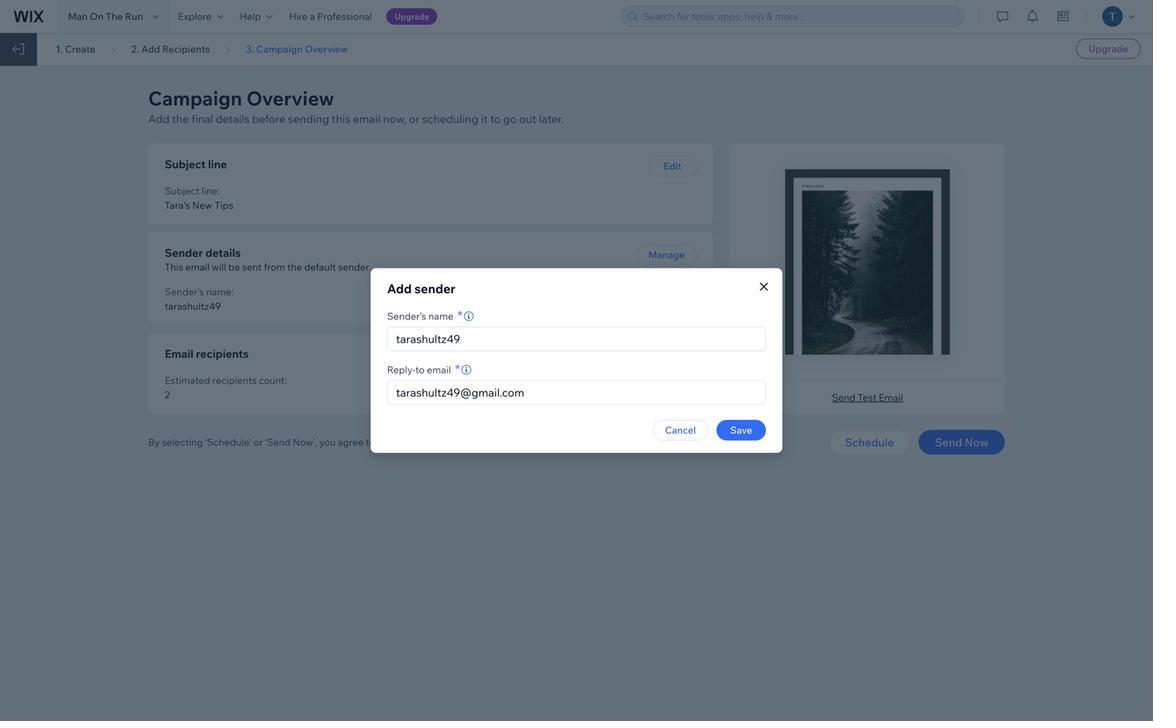 Task type: locate. For each thing, give the bounding box(es) containing it.
1 vertical spatial overview
[[247, 86, 335, 110]]

email right this
[[353, 112, 381, 126]]

schedule button
[[829, 430, 911, 455]]

campaign
[[256, 43, 303, 55], [148, 86, 242, 110]]

upgrade
[[395, 11, 429, 22], [1089, 43, 1129, 55]]

0 vertical spatial *
[[458, 308, 463, 323]]

0 vertical spatial recipients
[[196, 347, 249, 361]]

0 horizontal spatial campaign
[[148, 86, 242, 110]]

2 vertical spatial email
[[427, 364, 451, 376]]

campaign right 3.
[[256, 43, 303, 55]]

or left 'send
[[254, 436, 263, 448]]

1 vertical spatial edit button
[[648, 345, 698, 366]]

sender details this email will be sent from the default sender.
[[165, 246, 371, 273]]

reply- down sender's
[[387, 364, 416, 376]]

0 vertical spatial upgrade button
[[387, 8, 438, 25]]

email inside button
[[879, 392, 904, 404]]

to inside reply-to email *
[[416, 364, 425, 376]]

recipients
[[196, 347, 249, 361], [213, 374, 257, 386]]

recipients inside estimated recipients count: 2
[[213, 374, 257, 386]]

1 vertical spatial email
[[186, 261, 210, 273]]

or inside campaign overview add the final details before sending this email now, or scheduling it to go out later.
[[409, 112, 420, 126]]

email
[[165, 347, 194, 361], [879, 392, 904, 404]]

2
[[165, 389, 170, 401]]

recipients left the count:
[[213, 374, 257, 386]]

2. add recipients link
[[131, 43, 210, 55]]

sender's
[[165, 286, 204, 298]]

edit for subject line
[[664, 160, 682, 172]]

edit button
[[648, 156, 698, 177], [648, 345, 698, 366]]

Sender's name field
[[392, 327, 762, 351]]

2 vertical spatial the
[[377, 436, 392, 448]]

details inside campaign overview add the final details before sending this email now, or scheduling it to go out later.
[[216, 112, 250, 126]]

sent
[[242, 261, 262, 273]]

reply- inside the reply-to email: tarashultz49@gmail.com
[[440, 286, 468, 298]]

0 vertical spatial reply-
[[440, 286, 468, 298]]

or right now,
[[409, 112, 420, 126]]

overview
[[305, 43, 348, 55], [247, 86, 335, 110]]

to down sender's name *
[[416, 364, 425, 376]]

0 vertical spatial campaign
[[256, 43, 303, 55]]

1 horizontal spatial email
[[879, 392, 904, 404]]

the
[[172, 112, 189, 126], [288, 261, 302, 273], [377, 436, 392, 448]]

0 vertical spatial details
[[216, 112, 250, 126]]

by
[[148, 436, 160, 448]]

a
[[310, 10, 315, 22]]

reply-to email *
[[387, 361, 460, 377]]

recipients for estimated
[[213, 374, 257, 386]]

1 horizontal spatial the
[[288, 261, 302, 273]]

email down sender
[[186, 261, 210, 273]]

1 horizontal spatial upgrade
[[1089, 43, 1129, 55]]

2 subject from the top
[[165, 185, 200, 197]]

1 vertical spatial upgrade button
[[1077, 38, 1142, 59]]

name
[[429, 310, 454, 322]]

0 vertical spatial upgrade
[[395, 11, 429, 22]]

overview up sending
[[247, 86, 335, 110]]

the
[[106, 10, 123, 22]]

or
[[409, 112, 420, 126], [254, 436, 263, 448]]

0 vertical spatial or
[[409, 112, 420, 126]]

email right the test
[[879, 392, 904, 404]]

send left the test
[[833, 392, 856, 404]]

edit for email recipients
[[664, 350, 682, 362]]

* right name
[[458, 308, 463, 323]]

sender's name *
[[387, 308, 463, 323]]

1 horizontal spatial or
[[409, 112, 420, 126]]

save
[[731, 424, 753, 436]]

add up sender's
[[387, 281, 412, 296]]

overview down the hire a professional link
[[305, 43, 348, 55]]

2 edit button from the top
[[648, 345, 698, 366]]

edit button for subject line
[[648, 156, 698, 177]]

agree
[[338, 436, 364, 448]]

0 horizontal spatial the
[[172, 112, 189, 126]]

1 horizontal spatial reply-
[[440, 286, 468, 298]]

1 subject from the top
[[165, 157, 206, 171]]

1 vertical spatial email
[[879, 392, 904, 404]]

0 vertical spatial edit
[[664, 160, 682, 172]]

1 vertical spatial campaign
[[148, 86, 242, 110]]

0 vertical spatial email
[[353, 112, 381, 126]]

now,
[[383, 112, 407, 126]]

0 vertical spatial edit button
[[648, 156, 698, 177]]

campaign up final
[[148, 86, 242, 110]]

1 vertical spatial details
[[206, 246, 241, 260]]

add left final
[[148, 112, 170, 126]]

run
[[125, 10, 143, 22]]

2 horizontal spatial email
[[427, 364, 451, 376]]

the left final
[[172, 112, 189, 126]]

save button
[[717, 420, 767, 441]]

email up "estimated"
[[165, 347, 194, 361]]

the inside sender details this email will be sent from the default sender.
[[288, 261, 302, 273]]

1 edit button from the top
[[648, 156, 698, 177]]

subject left line
[[165, 157, 206, 171]]

reply- up name
[[440, 286, 468, 298]]

reply- inside reply-to email *
[[387, 364, 416, 376]]

send
[[833, 392, 856, 404], [936, 435, 963, 449]]

now
[[965, 435, 989, 449]]

reply-
[[440, 286, 468, 298], [387, 364, 416, 376]]

send test email button
[[833, 392, 904, 404]]

0 vertical spatial send
[[833, 392, 856, 404]]

subject up tara's
[[165, 185, 200, 197]]

1 vertical spatial *
[[455, 361, 460, 377]]

0 horizontal spatial upgrade
[[395, 11, 429, 22]]

add right '2.'
[[141, 43, 160, 55]]

to right agree
[[366, 436, 375, 448]]

to inside campaign overview add the final details before sending this email now, or scheduling it to go out later.
[[491, 112, 501, 126]]

0 horizontal spatial send
[[833, 392, 856, 404]]

1 horizontal spatial email
[[353, 112, 381, 126]]

new
[[192, 199, 213, 211]]

the right the from in the top of the page
[[288, 261, 302, 273]]

from
[[264, 261, 285, 273]]

1 vertical spatial send
[[936, 435, 963, 449]]

subject inside the subject line: tara's new tips
[[165, 185, 200, 197]]

1 vertical spatial the
[[288, 261, 302, 273]]

1 horizontal spatial send
[[936, 435, 963, 449]]

send now
[[936, 435, 989, 449]]

0 horizontal spatial email
[[186, 261, 210, 273]]

0 horizontal spatial or
[[254, 436, 263, 448]]

estimated
[[165, 374, 210, 386]]

professional
[[317, 10, 372, 22]]

email
[[353, 112, 381, 126], [186, 261, 210, 273], [427, 364, 451, 376]]

1 vertical spatial edit
[[664, 350, 682, 362]]

email down name
[[427, 364, 451, 376]]

to right it
[[491, 112, 501, 126]]

1 vertical spatial subject
[[165, 185, 200, 197]]

1 vertical spatial add
[[148, 112, 170, 126]]

1 vertical spatial recipients
[[213, 374, 257, 386]]

send inside button
[[833, 392, 856, 404]]

* down sender's name *
[[455, 361, 460, 377]]

to left email:
[[468, 286, 477, 298]]

details up will
[[206, 246, 241, 260]]

the right agree
[[377, 436, 392, 448]]

be
[[229, 261, 240, 273]]

line
[[208, 157, 227, 171]]

tarashultz49@gmail.com
[[440, 300, 552, 312]]

0 vertical spatial the
[[172, 112, 189, 126]]

count:
[[259, 374, 287, 386]]

1 horizontal spatial upgrade button
[[1077, 38, 1142, 59]]

manage
[[649, 249, 685, 261]]

1 horizontal spatial campaign
[[256, 43, 303, 55]]

email inside campaign overview add the final details before sending this email now, or scheduling it to go out later.
[[353, 112, 381, 126]]

upgrade button
[[387, 8, 438, 25], [1077, 38, 1142, 59]]

add
[[141, 43, 160, 55], [148, 112, 170, 126], [387, 281, 412, 296]]

edit
[[664, 160, 682, 172], [664, 350, 682, 362]]

tara's
[[165, 199, 190, 211]]

2 edit from the top
[[664, 350, 682, 362]]

manage button
[[636, 245, 698, 265]]

details
[[216, 112, 250, 126], [206, 246, 241, 260]]

0 vertical spatial subject
[[165, 157, 206, 171]]

details right final
[[216, 112, 250, 126]]

3.
[[246, 43, 254, 55]]

will
[[212, 261, 226, 273]]

1 vertical spatial reply-
[[387, 364, 416, 376]]

create
[[65, 43, 95, 55]]

send inside 'button'
[[936, 435, 963, 449]]

man on the run
[[68, 10, 143, 22]]

2 horizontal spatial the
[[377, 436, 392, 448]]

explore
[[178, 10, 212, 22]]

recipients up estimated recipients count: 2
[[196, 347, 249, 361]]

*
[[458, 308, 463, 323], [455, 361, 460, 377]]

1 vertical spatial upgrade
[[1089, 43, 1129, 55]]

sender
[[165, 246, 203, 260]]

to
[[491, 112, 501, 126], [468, 286, 477, 298], [416, 364, 425, 376], [366, 436, 375, 448]]

on
[[90, 10, 104, 22]]

send for send test email
[[833, 392, 856, 404]]

send left now
[[936, 435, 963, 449]]

tarashultz49
[[165, 300, 221, 312]]

0 vertical spatial email
[[165, 347, 194, 361]]

0 horizontal spatial email
[[165, 347, 194, 361]]

1 edit from the top
[[664, 160, 682, 172]]

0 horizontal spatial upgrade button
[[387, 8, 438, 25]]

0 vertical spatial overview
[[305, 43, 348, 55]]

Search for tools, apps, help & more... field
[[640, 7, 960, 26]]

email recipients
[[165, 347, 249, 361]]

0 horizontal spatial reply-
[[387, 364, 416, 376]]

sender's
[[387, 310, 427, 322]]

sender
[[415, 281, 456, 296]]



Task type: vqa. For each thing, say whether or not it's contained in the screenshot.
Learn more about coupons link
no



Task type: describe. For each thing, give the bounding box(es) containing it.
add inside campaign overview add the final details before sending this email now, or scheduling it to go out later.
[[148, 112, 170, 126]]

sender.
[[338, 261, 371, 273]]

1. create link
[[56, 43, 95, 55]]

subject line
[[165, 157, 227, 171]]

estimated recipients count: 2
[[165, 374, 287, 401]]

help button
[[232, 0, 281, 33]]

1.
[[56, 43, 63, 55]]

1 vertical spatial or
[[254, 436, 263, 448]]

out
[[520, 112, 537, 126]]

final
[[192, 112, 213, 126]]

default
[[305, 261, 336, 273]]

0 vertical spatial add
[[141, 43, 160, 55]]

2 vertical spatial add
[[387, 281, 412, 296]]

Reply-to email email field
[[392, 381, 762, 404]]

name:
[[206, 286, 234, 298]]

hire
[[289, 10, 308, 22]]

tips
[[215, 199, 234, 211]]

the inside campaign overview add the final details before sending this email now, or scheduling it to go out later.
[[172, 112, 189, 126]]

recipients
[[162, 43, 210, 55]]

upgrade for the rightmost upgrade button
[[1089, 43, 1129, 55]]

reply- for tarashultz49@gmail.com
[[440, 286, 468, 298]]

now',
[[293, 436, 317, 448]]

edit button for email recipients
[[648, 345, 698, 366]]

by selecting 'schedule' or 'send now', you agree to the
[[148, 436, 394, 448]]

overview inside campaign overview add the final details before sending this email now, or scheduling it to go out later.
[[247, 86, 335, 110]]

later.
[[539, 112, 564, 126]]

this
[[332, 112, 351, 126]]

cancel
[[665, 424, 696, 436]]

3. campaign overview
[[246, 43, 348, 55]]

send test email
[[833, 392, 904, 404]]

2. add recipients
[[131, 43, 210, 55]]

hire a professional link
[[281, 0, 381, 33]]

1. create
[[56, 43, 95, 55]]

test
[[858, 392, 877, 404]]

details inside sender details this email will be sent from the default sender.
[[206, 246, 241, 260]]

cancel button
[[653, 420, 709, 441]]

'send
[[265, 436, 291, 448]]

go
[[504, 112, 517, 126]]

email:
[[479, 286, 506, 298]]

reply-to email: tarashultz49@gmail.com
[[440, 286, 552, 312]]

upgrade for upgrade button to the left
[[395, 11, 429, 22]]

to inside the reply-to email: tarashultz49@gmail.com
[[468, 286, 477, 298]]

2.
[[131, 43, 139, 55]]

before
[[252, 112, 286, 126]]

subject for subject line
[[165, 157, 206, 171]]

help
[[240, 10, 261, 22]]

recipients for email
[[196, 347, 249, 361]]

send now button
[[919, 430, 1006, 455]]

campaign overview add the final details before sending this email now, or scheduling it to go out later.
[[148, 86, 564, 126]]

send for send now
[[936, 435, 963, 449]]

it
[[481, 112, 488, 126]]

schedule
[[846, 435, 895, 449]]

campaign inside campaign overview add the final details before sending this email now, or scheduling it to go out later.
[[148, 86, 242, 110]]

'schedule'
[[205, 436, 251, 448]]

sender's name: tarashultz49
[[165, 286, 234, 312]]

3. campaign overview link
[[246, 43, 348, 55]]

subject line: tara's new tips
[[165, 185, 234, 211]]

add sender
[[387, 281, 456, 296]]

hire a professional
[[289, 10, 372, 22]]

this
[[165, 261, 183, 273]]

email inside sender details this email will be sent from the default sender.
[[186, 261, 210, 273]]

email inside reply-to email *
[[427, 364, 451, 376]]

line:
[[202, 185, 220, 197]]

you
[[320, 436, 336, 448]]

reply- for *
[[387, 364, 416, 376]]

sending
[[288, 112, 329, 126]]

subject for subject line: tara's new tips
[[165, 185, 200, 197]]

man
[[68, 10, 88, 22]]

selecting
[[162, 436, 203, 448]]

scheduling
[[422, 112, 479, 126]]



